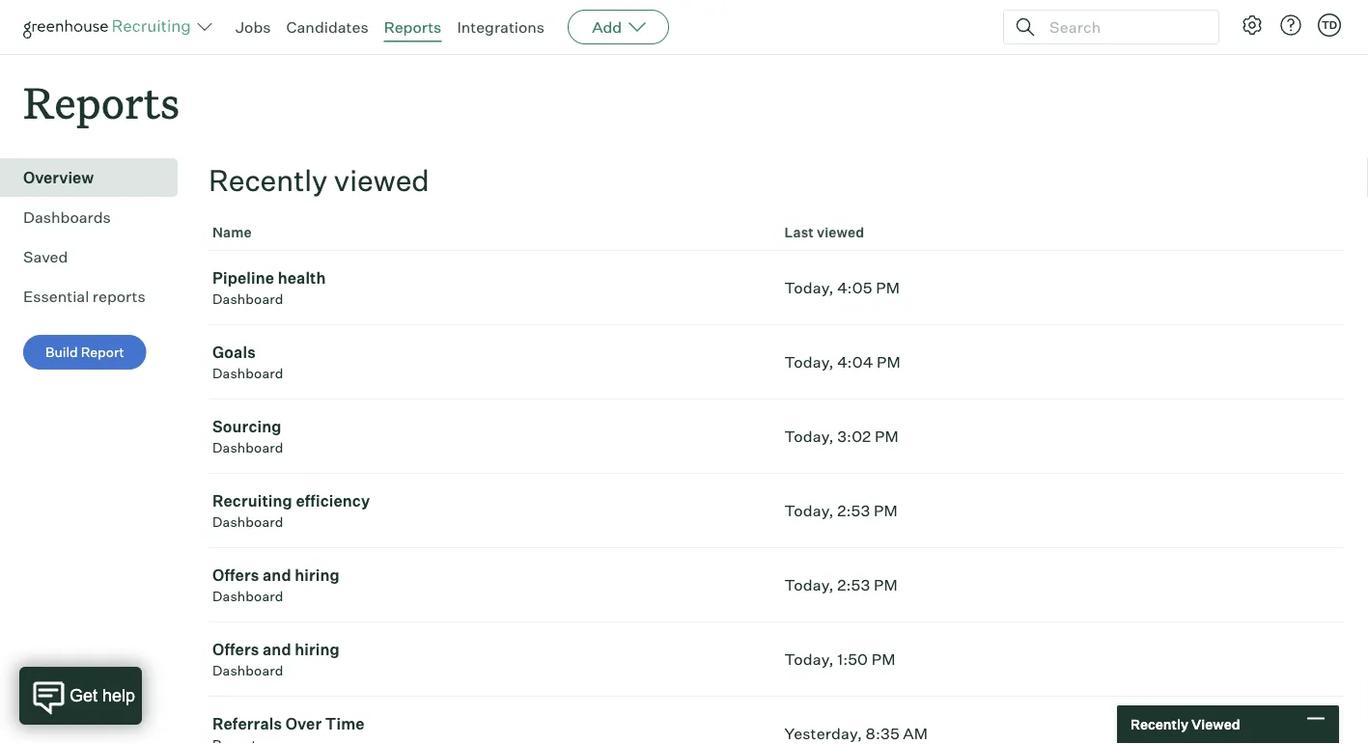 Task type: vqa. For each thing, say whether or not it's contained in the screenshot.
TO
no



Task type: describe. For each thing, give the bounding box(es) containing it.
overview link
[[23, 166, 170, 190]]

essential reports link
[[23, 285, 170, 308]]

recently viewed
[[209, 162, 430, 199]]

am
[[904, 725, 929, 744]]

td button
[[1315, 10, 1346, 41]]

viewed
[[1192, 717, 1241, 734]]

integrations link
[[457, 17, 545, 37]]

viewed for last viewed
[[817, 224, 865, 241]]

hiring for today, 2:53 pm
[[295, 566, 340, 586]]

offers and hiring dashboard for today, 1:50 pm
[[213, 641, 340, 680]]

greenhouse recruiting image
[[23, 15, 197, 39]]

offers and hiring dashboard for today, 2:53 pm
[[213, 566, 340, 605]]

offers for today, 1:50 pm
[[213, 641, 259, 660]]

yesterday, 8:35 am
[[785, 725, 929, 744]]

and for today, 1:50 pm
[[263, 641, 291, 660]]

today, 4:05 pm
[[785, 278, 900, 298]]

sourcing
[[213, 418, 282, 437]]

td
[[1322, 18, 1338, 31]]

recruiting efficiency dashboard
[[213, 492, 370, 531]]

candidates link
[[286, 17, 369, 37]]

dashboards
[[23, 208, 111, 227]]

efficiency
[[296, 492, 370, 511]]

reports
[[93, 287, 146, 306]]

3 dashboard from the top
[[213, 440, 284, 457]]

integrations
[[457, 17, 545, 37]]

5 dashboard from the top
[[213, 588, 284, 605]]

1:50
[[838, 650, 869, 670]]

report
[[81, 344, 124, 361]]

6 today, from the top
[[785, 650, 834, 670]]

referrals
[[213, 715, 282, 734]]

2:53 for recruiting efficiency
[[838, 502, 871, 521]]

pipeline
[[213, 269, 274, 288]]

build report
[[45, 344, 124, 361]]

build report button
[[23, 335, 147, 370]]

2 dashboard from the top
[[213, 365, 284, 382]]

recently for recently viewed
[[209, 162, 328, 199]]

today, 1:50 pm
[[785, 650, 896, 670]]

pm right 1:50
[[872, 650, 896, 670]]

0 vertical spatial reports
[[384, 17, 442, 37]]

hiring for today, 1:50 pm
[[295, 641, 340, 660]]

yesterday,
[[785, 725, 863, 744]]

add
[[592, 17, 622, 37]]

goals dashboard
[[213, 343, 284, 382]]

1 vertical spatial reports
[[23, 73, 180, 130]]

pm down today, 3:02 pm
[[874, 502, 898, 521]]

3 today, from the top
[[785, 427, 834, 446]]

4:04
[[838, 353, 874, 372]]

1 today, from the top
[[785, 278, 834, 298]]

2 today, from the top
[[785, 353, 834, 372]]

dashboard inside pipeline health dashboard
[[213, 291, 284, 308]]

Search text field
[[1045, 13, 1202, 41]]

last
[[785, 224, 814, 241]]

last viewed
[[785, 224, 865, 241]]



Task type: locate. For each thing, give the bounding box(es) containing it.
0 vertical spatial hiring
[[295, 566, 340, 586]]

1 vertical spatial today, 2:53 pm
[[785, 576, 898, 595]]

essential reports
[[23, 287, 146, 306]]

2 hiring from the top
[[295, 641, 340, 660]]

overview
[[23, 168, 94, 188]]

4 today, from the top
[[785, 502, 834, 521]]

recruiting
[[213, 492, 293, 511]]

over
[[286, 715, 322, 734]]

1 dashboard from the top
[[213, 291, 284, 308]]

health
[[278, 269, 326, 288]]

hiring up over
[[295, 641, 340, 660]]

1 and from the top
[[263, 566, 291, 586]]

1 horizontal spatial reports
[[384, 17, 442, 37]]

recently for recently viewed
[[1131, 717, 1189, 734]]

and down recruiting efficiency dashboard
[[263, 566, 291, 586]]

offers up referrals
[[213, 641, 259, 660]]

build
[[45, 344, 78, 361]]

saved link
[[23, 246, 170, 269]]

1 offers from the top
[[213, 566, 259, 586]]

dashboard inside recruiting efficiency dashboard
[[213, 514, 284, 531]]

add button
[[568, 10, 670, 44]]

hiring
[[295, 566, 340, 586], [295, 641, 340, 660]]

and up referrals over time
[[263, 641, 291, 660]]

offers
[[213, 566, 259, 586], [213, 641, 259, 660]]

2 2:53 from the top
[[838, 576, 871, 595]]

1 vertical spatial viewed
[[817, 224, 865, 241]]

2 offers and hiring dashboard from the top
[[213, 641, 340, 680]]

pm right 3:02
[[875, 427, 899, 446]]

pm right 4:05
[[876, 278, 900, 298]]

5 today, from the top
[[785, 576, 834, 595]]

1 vertical spatial hiring
[[295, 641, 340, 660]]

today, left 1:50
[[785, 650, 834, 670]]

viewed for recently viewed
[[334, 162, 430, 199]]

0 vertical spatial viewed
[[334, 162, 430, 199]]

today, left 4:04
[[785, 353, 834, 372]]

today, 2:53 pm
[[785, 502, 898, 521], [785, 576, 898, 595]]

offers down recruiting
[[213, 566, 259, 586]]

referrals over time
[[213, 715, 365, 734]]

recently viewed
[[1131, 717, 1241, 734]]

1 vertical spatial 2:53
[[838, 576, 871, 595]]

configure image
[[1241, 14, 1265, 37]]

today, up today, 1:50 pm
[[785, 576, 834, 595]]

pm
[[876, 278, 900, 298], [877, 353, 901, 372], [875, 427, 899, 446], [874, 502, 898, 521], [874, 576, 898, 595], [872, 650, 896, 670]]

1 today, 2:53 pm from the top
[[785, 502, 898, 521]]

today, 2:53 pm for recruiting efficiency
[[785, 502, 898, 521]]

2 offers from the top
[[213, 641, 259, 660]]

1 vertical spatial offers
[[213, 641, 259, 660]]

name
[[213, 224, 252, 241]]

2:53 for offers and hiring
[[838, 576, 871, 595]]

today, down today, 3:02 pm
[[785, 502, 834, 521]]

pm right 4:04
[[877, 353, 901, 372]]

jobs link
[[236, 17, 271, 37]]

viewed
[[334, 162, 430, 199], [817, 224, 865, 241]]

td button
[[1319, 14, 1342, 37]]

recently
[[209, 162, 328, 199], [1131, 717, 1189, 734]]

2:53 down 3:02
[[838, 502, 871, 521]]

4:05
[[838, 278, 873, 298]]

offers and hiring dashboard
[[213, 566, 340, 605], [213, 641, 340, 680]]

jobs
[[236, 17, 271, 37]]

0 horizontal spatial reports
[[23, 73, 180, 130]]

and for today, 2:53 pm
[[263, 566, 291, 586]]

today, 4:04 pm
[[785, 353, 901, 372]]

today, 2:53 pm down today, 3:02 pm
[[785, 502, 898, 521]]

1 vertical spatial offers and hiring dashboard
[[213, 641, 340, 680]]

reports down greenhouse recruiting image
[[23, 73, 180, 130]]

essential
[[23, 287, 89, 306]]

2 today, 2:53 pm from the top
[[785, 576, 898, 595]]

1 vertical spatial and
[[263, 641, 291, 660]]

today, 2:53 pm up today, 1:50 pm
[[785, 576, 898, 595]]

0 horizontal spatial viewed
[[334, 162, 430, 199]]

offers and hiring dashboard down recruiting efficiency dashboard
[[213, 566, 340, 605]]

today, left 4:05
[[785, 278, 834, 298]]

hiring down recruiting efficiency dashboard
[[295, 566, 340, 586]]

today, 3:02 pm
[[785, 427, 899, 446]]

2 and from the top
[[263, 641, 291, 660]]

1 horizontal spatial recently
[[1131, 717, 1189, 734]]

0 vertical spatial 2:53
[[838, 502, 871, 521]]

0 vertical spatial recently
[[209, 162, 328, 199]]

reports link
[[384, 17, 442, 37]]

2:53 up 1:50
[[838, 576, 871, 595]]

recently left "viewed"
[[1131, 717, 1189, 734]]

pm up today, 1:50 pm
[[874, 576, 898, 595]]

reports right candidates link
[[384, 17, 442, 37]]

3:02
[[838, 427, 872, 446]]

dashboard
[[213, 291, 284, 308], [213, 365, 284, 382], [213, 440, 284, 457], [213, 514, 284, 531], [213, 588, 284, 605], [213, 663, 284, 680]]

2:53
[[838, 502, 871, 521], [838, 576, 871, 595]]

1 hiring from the top
[[295, 566, 340, 586]]

1 vertical spatial recently
[[1131, 717, 1189, 734]]

reports
[[384, 17, 442, 37], [23, 73, 180, 130]]

pipeline health dashboard
[[213, 269, 326, 308]]

today,
[[785, 278, 834, 298], [785, 353, 834, 372], [785, 427, 834, 446], [785, 502, 834, 521], [785, 576, 834, 595], [785, 650, 834, 670]]

1 2:53 from the top
[[838, 502, 871, 521]]

0 vertical spatial and
[[263, 566, 291, 586]]

today, left 3:02
[[785, 427, 834, 446]]

today, 2:53 pm for offers and hiring
[[785, 576, 898, 595]]

offers and hiring dashboard up referrals over time
[[213, 641, 340, 680]]

8:35
[[866, 725, 900, 744]]

1 offers and hiring dashboard from the top
[[213, 566, 340, 605]]

dashboards link
[[23, 206, 170, 229]]

and
[[263, 566, 291, 586], [263, 641, 291, 660]]

6 dashboard from the top
[[213, 663, 284, 680]]

time
[[325, 715, 365, 734]]

recently up name
[[209, 162, 328, 199]]

1 horizontal spatial viewed
[[817, 224, 865, 241]]

offers for today, 2:53 pm
[[213, 566, 259, 586]]

goals
[[213, 343, 256, 362]]

0 vertical spatial today, 2:53 pm
[[785, 502, 898, 521]]

saved
[[23, 247, 68, 267]]

0 vertical spatial offers
[[213, 566, 259, 586]]

sourcing dashboard
[[213, 418, 284, 457]]

candidates
[[286, 17, 369, 37]]

0 horizontal spatial recently
[[209, 162, 328, 199]]

0 vertical spatial offers and hiring dashboard
[[213, 566, 340, 605]]

4 dashboard from the top
[[213, 514, 284, 531]]



